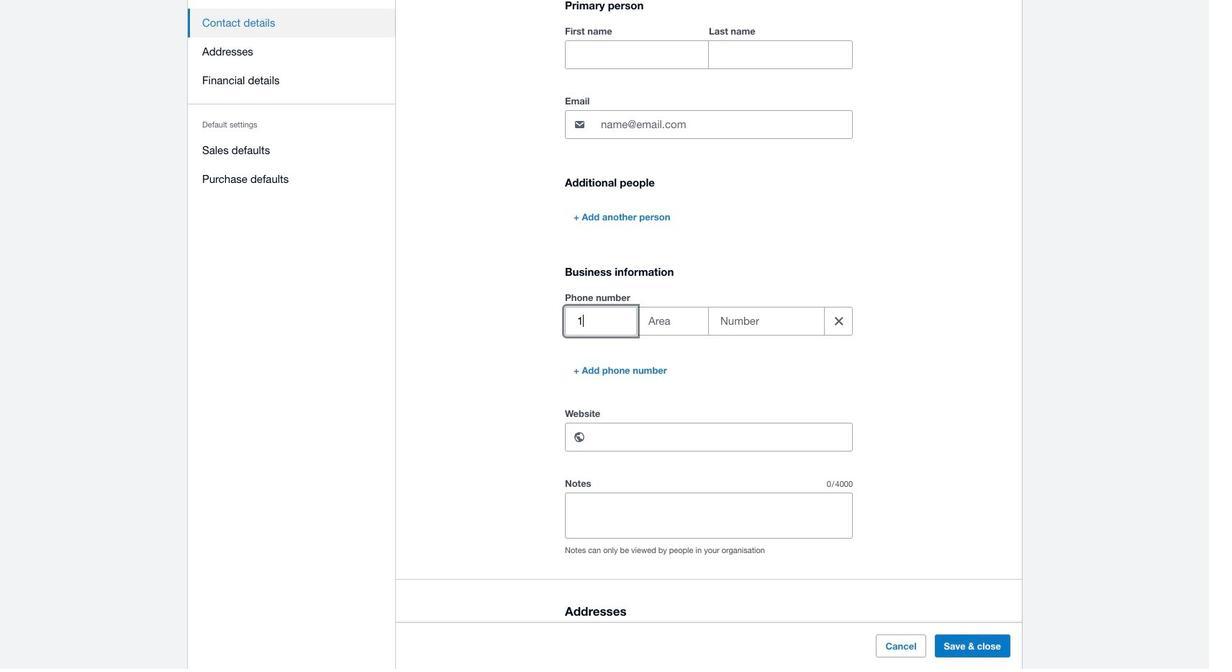 Task type: locate. For each thing, give the bounding box(es) containing it.
0 vertical spatial group
[[565, 22, 853, 69]]

None text field
[[600, 424, 853, 451], [566, 493, 853, 538], [600, 424, 853, 451], [566, 493, 853, 538]]

2 group from the top
[[565, 307, 854, 336]]

remove phone number image
[[825, 307, 854, 336]]

None field
[[566, 41, 709, 69], [709, 41, 853, 69], [566, 41, 709, 69], [709, 41, 853, 69]]

1 vertical spatial group
[[565, 307, 854, 336]]

menu
[[188, 0, 396, 202]]

group
[[565, 22, 853, 69], [565, 307, 854, 336]]



Task type: vqa. For each thing, say whether or not it's contained in the screenshot.
text box
yes



Task type: describe. For each thing, give the bounding box(es) containing it.
Number field
[[709, 308, 819, 335]]

name@email.com text field
[[600, 111, 853, 138]]

1 group from the top
[[565, 22, 853, 69]]

Area field
[[637, 308, 709, 335]]

Country field
[[566, 308, 637, 335]]



